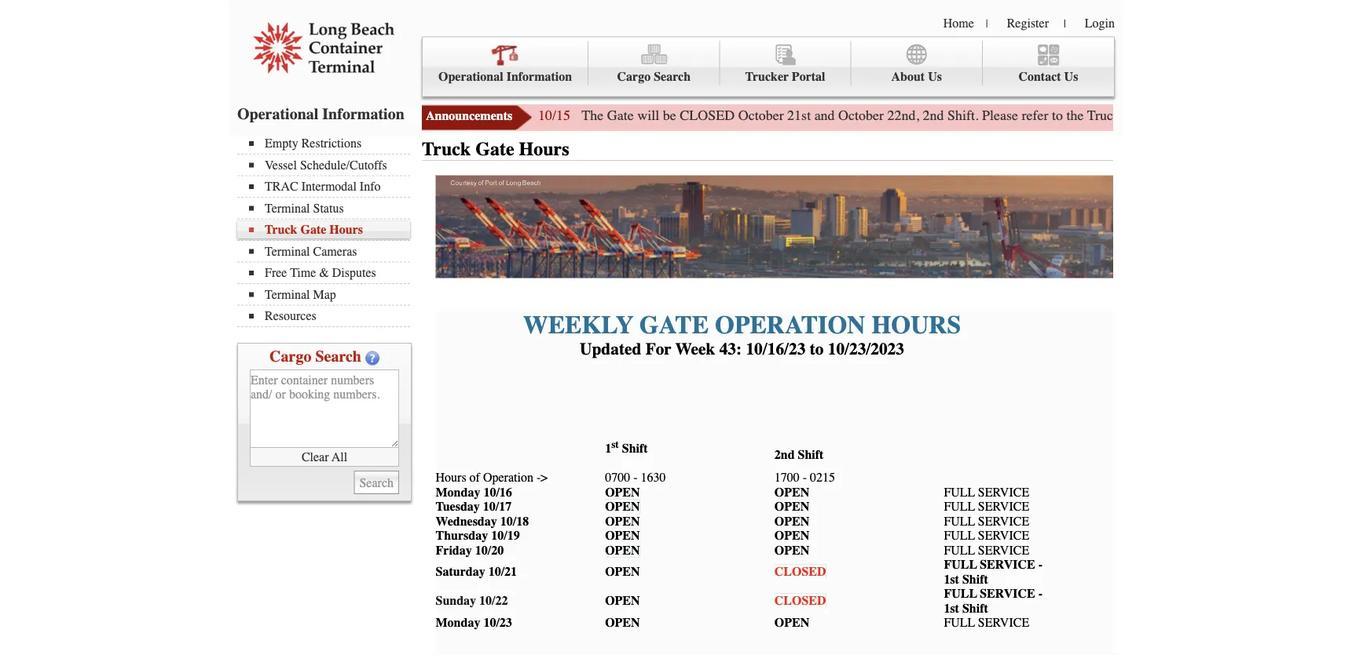 Task type: vqa. For each thing, say whether or not it's contained in the screenshot.
Corporate Messages Terminal Overview Facility Information Safety and Security Information Technology Media Library Corporate
no



Task type: describe. For each thing, give the bounding box(es) containing it.
service for 10/18
[[978, 514, 1029, 529]]

cameras
[[313, 244, 357, 259]]

empty restrictions vessel schedule/cutoffs trac intermodal info terminal status truck gate hours terminal cameras free time & disputes terminal map resources
[[265, 136, 387, 324]]

full service for thursday 10/19
[[944, 529, 1029, 543]]

monday 10/16
[[436, 485, 512, 500]]

empty
[[265, 136, 298, 151]]

7 full from the top
[[944, 587, 977, 602]]

2 vertical spatial closed
[[774, 594, 826, 609]]

monday 10/23
[[436, 616, 512, 631]]

full serv ice
[[944, 543, 1029, 558]]

1 vertical spatial operational
[[237, 105, 318, 123]]

wednesday 10/18
[[436, 514, 529, 529]]

empty restrictions link
[[249, 136, 410, 151]]

terminal status link
[[249, 201, 410, 216]]

saturday
[[436, 565, 485, 580]]

10/16
[[483, 485, 512, 500]]

vessel schedule/cutoffs link
[[249, 158, 410, 172]]

4 full from the top
[[944, 529, 975, 543]]

updated
[[580, 340, 641, 359]]

2 | from the left
[[1064, 17, 1066, 30]]

announcements
[[426, 109, 512, 123]]

det
[[1339, 108, 1352, 124]]

free
[[265, 266, 287, 280]]

friday
[[436, 543, 472, 558]]

shift​
[[622, 442, 648, 456]]

hours inside empty restrictions vessel schedule/cutoffs trac intermodal info terminal status truck gate hours terminal cameras free time & disputes terminal map resources
[[329, 223, 363, 237]]

gate
[[639, 311, 709, 340]]

free time & disputes link
[[249, 266, 410, 280]]

all
[[332, 450, 347, 465]]

1 full from the top
[[944, 485, 975, 500]]

contact
[[1018, 70, 1061, 84]]

1 vertical spatial closed
[[774, 565, 826, 580]]

2 october from the left
[[838, 108, 884, 124]]

operational information inside menu bar
[[438, 70, 572, 84]]

menu bar containing operational information
[[422, 37, 1115, 97]]

disputes
[[332, 266, 376, 280]]

wednesday
[[436, 514, 497, 529]]

service for 10/16
[[978, 485, 1029, 500]]

gate down "announcements"
[[475, 139, 514, 160]]

6 full from the top
[[944, 558, 977, 573]]

schedule/cutoffs
[[300, 158, 387, 172]]

home link
[[943, 16, 974, 30]]

trac
[[265, 180, 298, 194]]

be
[[663, 108, 676, 124]]

sunday
[[436, 594, 476, 609]]

Enter container numbers and/ or booking numbers.  text field
[[250, 370, 399, 449]]

map
[[313, 288, 336, 302]]

1st for 10/22
[[944, 602, 959, 616]]

restrictions
[[301, 136, 361, 151]]

10/23/2023
[[828, 340, 904, 359]]

hours left web
[[1154, 108, 1189, 124]]

web
[[1192, 108, 1216, 124]]

week
[[675, 340, 715, 359]]

cargo search inside menu bar
[[617, 70, 691, 84]]

0 vertical spatial shift
[[798, 448, 824, 462]]

us for about us
[[928, 70, 942, 84]]

operational inside operational information link
[[438, 70, 503, 84]]

43:
[[719, 340, 742, 359]]

service for 10/17
[[978, 500, 1029, 514]]

2 terminal from the top
[[265, 244, 310, 259]]

the
[[1067, 108, 1084, 124]]

full service for monday 10/16
[[944, 485, 1029, 500]]

trucker portal
[[745, 70, 825, 84]]

terminal cameras link
[[249, 244, 410, 259]]

and
[[814, 108, 835, 124]]

intermodal
[[301, 180, 357, 194]]

updated for week 43: 10/16/23 to 10/23/2023
[[580, 340, 904, 359]]

full service for wednesday 10/18
[[944, 514, 1029, 529]]

hours
[[872, 311, 961, 340]]

for
[[1250, 108, 1266, 124]]

full service - 1st shift for 10/22
[[944, 587, 1043, 616]]

1 vertical spatial cargo search
[[270, 348, 361, 366]]

1 horizontal spatial truck
[[422, 139, 471, 160]]

10/18
[[500, 514, 529, 529]]

hours of operation ->
[[436, 471, 548, 485]]

10/19
[[491, 529, 520, 543]]

&
[[319, 266, 329, 280]]

page
[[1219, 108, 1246, 124]]

1 terminal from the top
[[265, 201, 310, 216]]

sunday 10/22
[[436, 594, 508, 609]]

shift for sunday 10/22
[[962, 602, 988, 616]]

operation
[[483, 471, 533, 485]]

service for 10/23
[[978, 616, 1029, 631]]

1 horizontal spatial 2nd
[[923, 108, 944, 124]]

register
[[1007, 16, 1049, 30]]

of
[[469, 471, 480, 485]]

0 horizontal spatial information
[[322, 105, 404, 123]]

contact us
[[1018, 70, 1078, 84]]

thursday
[[436, 529, 488, 543]]

1700 - 0215
[[774, 471, 835, 485]]

menu bar containing empty restrictions
[[237, 135, 418, 328]]

resources
[[265, 309, 316, 324]]

1
[[605, 442, 611, 456]]

weekly gate operation hours
[[523, 311, 961, 340]]

0 horizontal spatial cargo
[[270, 348, 311, 366]]

0 horizontal spatial to
[[810, 340, 824, 359]]

3 terminal from the top
[[265, 288, 310, 302]]

gate inside empty restrictions vessel schedule/cutoffs trac intermodal info terminal status truck gate hours terminal cameras free time & disputes terminal map resources
[[300, 223, 326, 237]]

saturday 10/21
[[436, 565, 517, 580]]

0 vertical spatial truck
[[1087, 108, 1120, 124]]

status
[[313, 201, 344, 216]]

terminal map link
[[249, 288, 410, 302]]

hours down 10/15
[[519, 139, 569, 160]]

will
[[637, 108, 659, 124]]

shift for saturday 10/21
[[962, 573, 988, 587]]

22nd,
[[887, 108, 919, 124]]



Task type: locate. For each thing, give the bounding box(es) containing it.
0 vertical spatial cargo
[[617, 70, 651, 84]]

0 vertical spatial search
[[654, 70, 691, 84]]

0 horizontal spatial |
[[986, 17, 988, 30]]

terminal down the trac
[[265, 201, 310, 216]]

10/20
[[475, 543, 504, 558]]

operational information up empty restrictions link
[[237, 105, 404, 123]]

clear
[[302, 450, 329, 465]]

1 full service from the top
[[944, 485, 1029, 500]]

full service
[[944, 485, 1029, 500], [944, 500, 1029, 514], [944, 514, 1029, 529], [944, 529, 1029, 543], [944, 616, 1029, 631]]

gate
[[1312, 108, 1335, 124]]

info
[[360, 180, 381, 194]]

truck inside empty restrictions vessel schedule/cutoffs trac intermodal info terminal status truck gate hours terminal cameras free time & disputes terminal map resources
[[265, 223, 297, 237]]

1 full service - 1st shift from the top
[[944, 558, 1043, 587]]

21st
[[787, 108, 811, 124]]

10/21
[[488, 565, 517, 580]]

login link
[[1085, 16, 1115, 30]]

full
[[944, 485, 975, 500], [944, 500, 975, 514], [944, 514, 975, 529], [944, 529, 975, 543], [944, 543, 975, 558], [944, 558, 977, 573], [944, 587, 977, 602], [944, 616, 975, 631]]

1 monday from the top
[[436, 485, 480, 500]]

10/22
[[479, 594, 508, 609]]

search
[[654, 70, 691, 84], [315, 348, 361, 366]]

clear all
[[302, 450, 347, 465]]

october right and
[[838, 108, 884, 124]]

0 vertical spatial 2nd
[[923, 108, 944, 124]]

october left 21st on the right of the page
[[738, 108, 784, 124]]

2 1st from the top
[[944, 602, 959, 616]]

2 full service from the top
[[944, 500, 1029, 514]]

monday for monday 10/23
[[436, 616, 480, 631]]

full service for tuesday 10/17
[[944, 500, 1029, 514]]

weekly
[[523, 311, 633, 340]]

1 horizontal spatial operational
[[438, 70, 503, 84]]

us right the about
[[928, 70, 942, 84]]

information up restrictions
[[322, 105, 404, 123]]

for
[[646, 340, 671, 359]]

0 horizontal spatial cargo search
[[270, 348, 361, 366]]

0 vertical spatial closed
[[680, 108, 735, 124]]

vessel
[[265, 158, 297, 172]]

login
[[1085, 16, 1115, 30]]

search up be
[[654, 70, 691, 84]]

8 full from the top
[[944, 616, 975, 631]]

1 1st from the top
[[944, 573, 959, 587]]

about us
[[891, 70, 942, 84]]

hours left of on the left of the page
[[436, 471, 466, 485]]

0 horizontal spatial us
[[928, 70, 942, 84]]

hours up cameras
[[329, 223, 363, 237]]

1 vertical spatial search
[[315, 348, 361, 366]]

search down resources link in the top left of the page
[[315, 348, 361, 366]]

open
[[605, 485, 640, 500], [774, 485, 809, 500], [605, 500, 640, 514], [774, 500, 809, 514], [605, 514, 640, 529], [774, 514, 809, 529], [605, 529, 640, 543], [774, 529, 809, 543], [605, 543, 640, 558], [774, 543, 809, 558], [605, 565, 640, 580], [605, 594, 640, 609], [605, 616, 640, 631], [774, 616, 809, 631]]

gate right the at the top of page
[[1124, 108, 1151, 124]]

1 vertical spatial operational information
[[237, 105, 404, 123]]

1 horizontal spatial information
[[506, 70, 572, 84]]

2 vertical spatial terminal
[[265, 288, 310, 302]]

1 vertical spatial menu bar
[[237, 135, 418, 328]]

1 vertical spatial 2nd
[[774, 448, 795, 462]]

0 horizontal spatial operational
[[237, 105, 318, 123]]

operational up empty on the left of page
[[237, 105, 318, 123]]

2 horizontal spatial truck
[[1087, 108, 1120, 124]]

register link
[[1007, 16, 1049, 30]]

0 vertical spatial operational
[[438, 70, 503, 84]]

contact us link
[[983, 41, 1114, 86]]

0 horizontal spatial operational information
[[237, 105, 404, 123]]

1 vertical spatial terminal
[[265, 244, 310, 259]]

2 monday from the top
[[436, 616, 480, 631]]

0 horizontal spatial menu bar
[[237, 135, 418, 328]]

thursday 10/19
[[436, 529, 520, 543]]

cargo down resources
[[270, 348, 311, 366]]

0215
[[810, 471, 835, 485]]

to right '10/16/23'
[[810, 340, 824, 359]]

1 vertical spatial to
[[810, 340, 824, 359]]

cargo search up the will
[[617, 70, 691, 84]]

>
[[541, 471, 548, 485]]

gate down 'status'
[[300, 223, 326, 237]]

2 us from the left
[[1064, 70, 1078, 84]]

-
[[537, 471, 541, 485], [633, 471, 637, 485], [803, 471, 807, 485], [1038, 558, 1043, 573], [1038, 587, 1043, 602]]

| right home
[[986, 17, 988, 30]]

terminal up free
[[265, 244, 310, 259]]

monday down sunday
[[436, 616, 480, 631]]

tuesday 10/17
[[436, 500, 512, 514]]

1 october from the left
[[738, 108, 784, 124]]

1 horizontal spatial search
[[654, 70, 691, 84]]

to left the at the top of page
[[1052, 108, 1063, 124]]

3 full service from the top
[[944, 514, 1029, 529]]

3 full from the top
[[944, 514, 975, 529]]

1 horizontal spatial cargo
[[617, 70, 651, 84]]

0 horizontal spatial search
[[315, 348, 361, 366]]

about us link
[[851, 41, 983, 86]]

cargo up the will
[[617, 70, 651, 84]]

to
[[1052, 108, 1063, 124], [810, 340, 824, 359]]

portal
[[792, 70, 825, 84]]

truck down the trac
[[265, 223, 297, 237]]

1 st shift​
[[605, 439, 648, 456]]

0 vertical spatial information
[[506, 70, 572, 84]]

cargo search link
[[589, 41, 720, 86]]

us for contact us
[[1064, 70, 1078, 84]]

0 horizontal spatial october
[[738, 108, 784, 124]]

shift.
[[948, 108, 979, 124]]

trucker portal link
[[720, 41, 851, 86]]

1 vertical spatial cargo
[[270, 348, 311, 366]]

0700
[[605, 471, 630, 485]]

1 us from the left
[[928, 70, 942, 84]]

1700
[[774, 471, 800, 485]]

time
[[290, 266, 316, 280]]

resources link
[[249, 309, 410, 324]]

1 horizontal spatial operational information
[[438, 70, 572, 84]]

5 full from the top
[[944, 543, 975, 558]]

home
[[943, 16, 974, 30]]

tuesday
[[436, 500, 480, 514]]

1 horizontal spatial cargo search
[[617, 70, 691, 84]]

0 vertical spatial operational information
[[438, 70, 572, 84]]

10/23
[[483, 616, 512, 631]]

0 vertical spatial cargo search
[[617, 70, 691, 84]]

0 vertical spatial menu bar
[[422, 37, 1115, 97]]

0 horizontal spatial truck
[[265, 223, 297, 237]]

1 horizontal spatial october
[[838, 108, 884, 124]]

| left login link
[[1064, 17, 1066, 30]]

us right contact at top
[[1064, 70, 1078, 84]]

cargo search down resources link in the top left of the page
[[270, 348, 361, 366]]

1 horizontal spatial us
[[1064, 70, 1078, 84]]

1 vertical spatial shift
[[962, 573, 988, 587]]

1 horizontal spatial to
[[1052, 108, 1063, 124]]

0 vertical spatial monday
[[436, 485, 480, 500]]

service
[[978, 485, 1029, 500], [978, 500, 1029, 514], [978, 514, 1029, 529], [978, 529, 1029, 543], [980, 558, 1035, 573], [980, 587, 1035, 602], [978, 616, 1029, 631]]

0 vertical spatial 1st
[[944, 573, 959, 587]]

1 horizontal spatial menu bar
[[422, 37, 1115, 97]]

menu bar
[[422, 37, 1115, 97], [237, 135, 418, 328]]

operational information
[[438, 70, 572, 84], [237, 105, 404, 123]]

the
[[582, 108, 604, 124]]

1 vertical spatial monday
[[436, 616, 480, 631]]

1 vertical spatial 1st
[[944, 602, 959, 616]]

about
[[891, 70, 925, 84]]

0 vertical spatial terminal
[[265, 201, 310, 216]]

terminal up resources
[[265, 288, 310, 302]]

2nd
[[923, 108, 944, 124], [774, 448, 795, 462]]

1 vertical spatial information
[[322, 105, 404, 123]]

2 vertical spatial truck
[[265, 223, 297, 237]]

0 vertical spatial to
[[1052, 108, 1063, 124]]

10/16/23
[[746, 340, 806, 359]]

operational information up "announcements"
[[438, 70, 572, 84]]

None submit
[[354, 471, 399, 495]]

gate right "the"
[[607, 108, 634, 124]]

truck right the at the top of page
[[1087, 108, 1120, 124]]

5 full service from the top
[[944, 616, 1029, 631]]

10/17
[[483, 500, 512, 514]]

clear all button
[[250, 449, 399, 467]]

ice
[[1009, 543, 1029, 558]]

cargo search
[[617, 70, 691, 84], [270, 348, 361, 366]]

0 horizontal spatial 2nd
[[774, 448, 795, 462]]

1st for 10/21
[[944, 573, 959, 587]]

|
[[986, 17, 988, 30], [1064, 17, 1066, 30]]

operation
[[715, 311, 865, 340]]

truck
[[1087, 108, 1120, 124], [422, 139, 471, 160], [265, 223, 297, 237]]

truck gate hours link
[[249, 223, 410, 237]]

trucker
[[745, 70, 789, 84]]

full service - 1st shift for 10/21
[[944, 558, 1043, 587]]

refer
[[1022, 108, 1048, 124]]

monday
[[436, 485, 480, 500], [436, 616, 480, 631]]

1 horizontal spatial |
[[1064, 17, 1066, 30]]

cargo inside menu bar
[[617, 70, 651, 84]]

0700 - 1630
[[605, 471, 666, 485]]

2 full from the top
[[944, 500, 975, 514]]

friday 10/20
[[436, 543, 504, 558]]

2 vertical spatial shift
[[962, 602, 988, 616]]

information up 10/15
[[506, 70, 572, 84]]

operational information link
[[423, 41, 589, 86]]

2 full service - 1st shift from the top
[[944, 587, 1043, 616]]

truck gate hours
[[422, 139, 569, 160]]

gate
[[607, 108, 634, 124], [1124, 108, 1151, 124], [475, 139, 514, 160], [300, 223, 326, 237]]

monday for monday 10/16
[[436, 485, 480, 500]]

trac intermodal info link
[[249, 180, 410, 194]]

2nd left shift.
[[923, 108, 944, 124]]

serv
[[978, 543, 1009, 558]]

monday up wednesday
[[436, 485, 480, 500]]

operational up "announcements"
[[438, 70, 503, 84]]

st
[[611, 439, 619, 451]]

full service for monday 10/23
[[944, 616, 1029, 631]]

1 vertical spatial truck
[[422, 139, 471, 160]]

truck down "announcements"
[[422, 139, 471, 160]]

service for 10/19
[[978, 529, 1029, 543]]

4 full service from the top
[[944, 529, 1029, 543]]

2nd shift
[[774, 448, 824, 462]]

1 | from the left
[[986, 17, 988, 30]]

us
[[928, 70, 942, 84], [1064, 70, 1078, 84]]

2nd up "1700" in the bottom of the page
[[774, 448, 795, 462]]

further
[[1270, 108, 1308, 124]]



